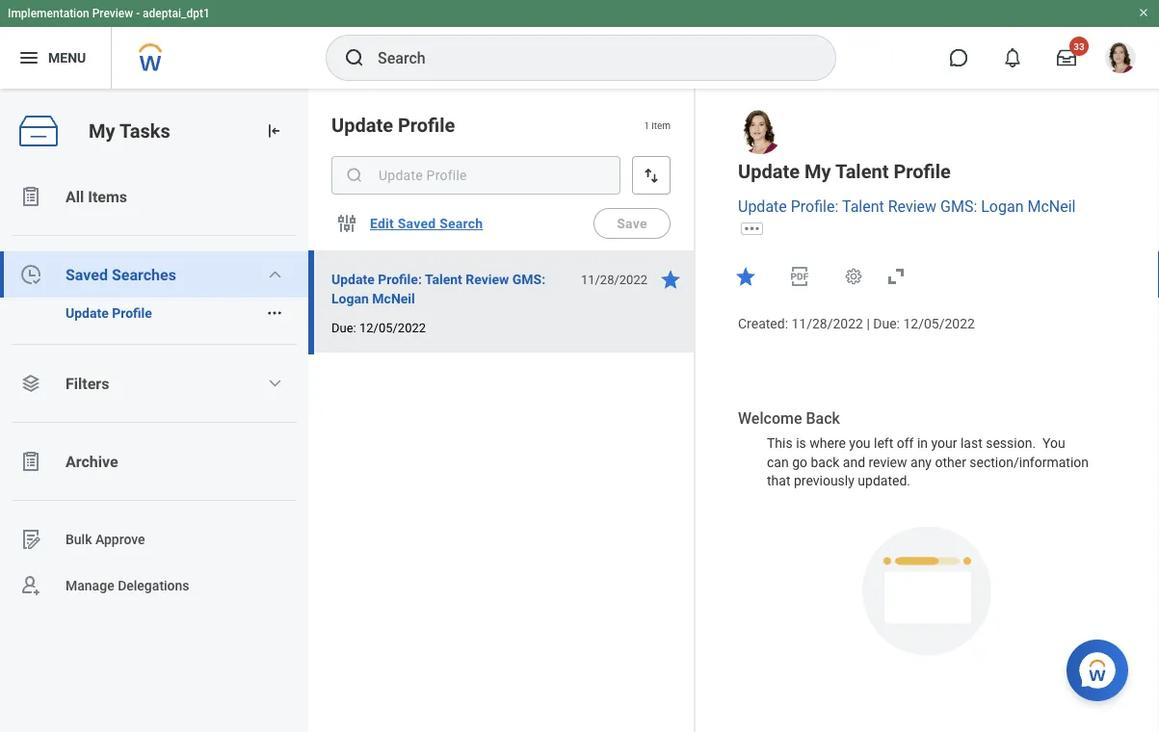 Task type: locate. For each thing, give the bounding box(es) containing it.
list
[[0, 173, 308, 609]]

clipboard image
[[19, 185, 42, 208], [19, 450, 42, 473]]

search image
[[343, 46, 366, 69], [345, 166, 364, 185]]

1 vertical spatial profile:
[[378, 271, 422, 287]]

all items
[[66, 187, 127, 206]]

talent up the update profile: talent review gms: logan mcneil link
[[836, 160, 889, 183]]

update up due: 12/05/2022 on the top left of page
[[332, 271, 375, 287]]

configure image
[[335, 212, 359, 235]]

11/28/2022 left star image
[[581, 272, 648, 287]]

0 vertical spatial mcneil
[[1028, 198, 1076, 216]]

update profile button
[[0, 298, 258, 329]]

due: inside item list element
[[332, 320, 356, 335]]

11/28/2022 inside item list element
[[581, 272, 648, 287]]

all items button
[[0, 173, 308, 220]]

1 horizontal spatial due:
[[874, 316, 900, 332]]

due: 12/05/2022
[[332, 320, 426, 335]]

0 vertical spatial saved
[[398, 216, 436, 232]]

2 clipboard image from the top
[[19, 450, 42, 473]]

menu banner
[[0, 0, 1160, 89]]

saved right clock check image
[[66, 266, 108, 284]]

1 vertical spatial logan
[[332, 291, 369, 307]]

talent
[[836, 160, 889, 183], [842, 198, 885, 216], [425, 271, 462, 287]]

my
[[89, 120, 115, 142], [805, 160, 831, 183]]

other
[[935, 455, 967, 471]]

chevron down image
[[267, 376, 283, 391]]

0 vertical spatial profile:
[[791, 198, 839, 216]]

update down employee's photo (logan mcneil)
[[738, 160, 800, 183]]

1 horizontal spatial profile
[[398, 114, 455, 136]]

1 vertical spatial gms:
[[513, 271, 546, 287]]

0 horizontal spatial saved
[[66, 266, 108, 284]]

update down saved searches
[[66, 305, 109, 321]]

profile: down update my talent profile
[[791, 198, 839, 216]]

2 vertical spatial talent
[[425, 271, 462, 287]]

talent inside button
[[425, 271, 462, 287]]

1 vertical spatial clipboard image
[[19, 450, 42, 473]]

update profile
[[332, 114, 455, 136], [66, 305, 152, 321]]

saved
[[398, 216, 436, 232], [66, 266, 108, 284]]

0 horizontal spatial profile:
[[378, 271, 422, 287]]

0 horizontal spatial update profile
[[66, 305, 152, 321]]

1 horizontal spatial review
[[888, 198, 937, 216]]

clipboard image inside the all items button
[[19, 185, 42, 208]]

implementation
[[8, 7, 89, 20]]

talent down edit saved search
[[425, 271, 462, 287]]

fullscreen image
[[885, 265, 908, 288]]

bulk approve
[[66, 532, 145, 548]]

0 vertical spatial profile
[[398, 114, 455, 136]]

profile inside button
[[112, 305, 152, 321]]

2 vertical spatial profile
[[112, 305, 152, 321]]

saved searches button
[[0, 252, 308, 298]]

0 vertical spatial update profile: talent review gms: logan mcneil
[[738, 198, 1076, 216]]

profile logan mcneil image
[[1106, 42, 1136, 77]]

item list element
[[308, 89, 696, 733]]

due: right |
[[874, 316, 900, 332]]

0 horizontal spatial update profile: talent review gms: logan mcneil
[[332, 271, 546, 307]]

0 vertical spatial clipboard image
[[19, 185, 42, 208]]

profile
[[398, 114, 455, 136], [894, 160, 951, 183], [112, 305, 152, 321]]

view printable version (pdf) image
[[788, 265, 812, 288]]

0 horizontal spatial review
[[466, 271, 509, 287]]

0 horizontal spatial due:
[[332, 320, 356, 335]]

star image
[[734, 265, 758, 288]]

logan
[[981, 198, 1024, 216], [332, 291, 369, 307]]

update profile: talent review gms: logan mcneil
[[738, 198, 1076, 216], [332, 271, 546, 307]]

update profile: talent review gms: logan mcneil down edit saved search
[[332, 271, 546, 307]]

0 horizontal spatial logan
[[332, 291, 369, 307]]

filters button
[[0, 360, 308, 407]]

archive
[[66, 453, 118, 471]]

review
[[888, 198, 937, 216], [466, 271, 509, 287]]

1 vertical spatial saved
[[66, 266, 108, 284]]

clipboard image inside the archive button
[[19, 450, 42, 473]]

update
[[332, 114, 393, 136], [738, 160, 800, 183], [738, 198, 787, 216], [332, 271, 375, 287], [66, 305, 109, 321]]

12/05/2022 down the update profile: talent review gms: logan mcneil button
[[359, 320, 426, 335]]

any
[[911, 455, 932, 471]]

0 horizontal spatial mcneil
[[372, 291, 415, 307]]

1 horizontal spatial gms:
[[941, 198, 978, 216]]

and review
[[843, 455, 908, 471]]

33 button
[[1046, 37, 1089, 79]]

inbox large image
[[1057, 48, 1077, 67]]

review down search on the top
[[466, 271, 509, 287]]

created: 11/28/2022 | due: 12/05/2022
[[738, 316, 975, 332]]

talent down update my talent profile
[[842, 198, 885, 216]]

save button
[[594, 208, 671, 239]]

0 horizontal spatial 11/28/2022
[[581, 272, 648, 287]]

1 horizontal spatial logan
[[981, 198, 1024, 216]]

12/05/2022
[[904, 316, 975, 332], [359, 320, 426, 335]]

|
[[867, 316, 870, 332]]

1 vertical spatial review
[[466, 271, 509, 287]]

33
[[1074, 40, 1085, 52]]

1 horizontal spatial 12/05/2022
[[904, 316, 975, 332]]

0 horizontal spatial gms:
[[513, 271, 546, 287]]

update my talent profile
[[738, 160, 951, 183]]

11/28/2022
[[581, 272, 648, 287], [792, 316, 864, 332]]

item
[[652, 119, 671, 131]]

1 horizontal spatial update profile: talent review gms: logan mcneil
[[738, 198, 1076, 216]]

12/05/2022 down fullscreen image
[[904, 316, 975, 332]]

0 horizontal spatial 12/05/2022
[[359, 320, 426, 335]]

left
[[874, 436, 894, 452]]

update profile: talent review gms: logan mcneil up fullscreen image
[[738, 198, 1076, 216]]

saved right edit
[[398, 216, 436, 232]]

saved searches
[[66, 266, 176, 284]]

logan inside button
[[332, 291, 369, 307]]

update profile inside item list element
[[332, 114, 455, 136]]

0 vertical spatial review
[[888, 198, 937, 216]]

clipboard image left archive
[[19, 450, 42, 473]]

bulk approve link
[[0, 517, 308, 563]]

1 horizontal spatial saved
[[398, 216, 436, 232]]

welcome back this is where you left off in your last session.  you can go back and review any other section/information that previously updated.
[[738, 410, 1093, 489]]

related actions image
[[266, 305, 283, 322]]

0 vertical spatial my
[[89, 120, 115, 142]]

update profile: talent review gms: logan mcneil link
[[738, 198, 1076, 216]]

update profile inside button
[[66, 305, 152, 321]]

review up fullscreen image
[[888, 198, 937, 216]]

profile: up due: 12/05/2022 on the top left of page
[[378, 271, 422, 287]]

profile:
[[791, 198, 839, 216], [378, 271, 422, 287]]

1 vertical spatial update profile: talent review gms: logan mcneil
[[332, 271, 546, 307]]

1 horizontal spatial update profile
[[332, 114, 455, 136]]

1 vertical spatial update profile
[[66, 305, 152, 321]]

1 horizontal spatial 11/28/2022
[[792, 316, 864, 332]]

gms:
[[941, 198, 978, 216], [513, 271, 546, 287]]

edit
[[370, 216, 394, 232]]

mcneil
[[1028, 198, 1076, 216], [372, 291, 415, 307]]

my left "tasks"
[[89, 120, 115, 142]]

update up star icon
[[738, 198, 787, 216]]

0 vertical spatial talent
[[836, 160, 889, 183]]

None text field
[[332, 156, 621, 195]]

archive button
[[0, 439, 308, 485]]

close environment banner image
[[1138, 7, 1150, 18]]

1 vertical spatial mcneil
[[372, 291, 415, 307]]

due: right related actions icon
[[332, 320, 356, 335]]

my up the update profile: talent review gms: logan mcneil link
[[805, 160, 831, 183]]

0 horizontal spatial profile
[[112, 305, 152, 321]]

update profile: talent review gms: logan mcneil inside button
[[332, 271, 546, 307]]

adeptai_dpt1
[[143, 7, 210, 20]]

0 vertical spatial gms:
[[941, 198, 978, 216]]

11/28/2022 left |
[[792, 316, 864, 332]]

searches
[[112, 266, 176, 284]]

0 vertical spatial update profile
[[332, 114, 455, 136]]

1 vertical spatial my
[[805, 160, 831, 183]]

due:
[[874, 316, 900, 332], [332, 320, 356, 335]]

0 vertical spatial 11/28/2022
[[581, 272, 648, 287]]

0 vertical spatial logan
[[981, 198, 1024, 216]]

clipboard image for all items
[[19, 185, 42, 208]]

gear image
[[844, 267, 864, 286]]

2 horizontal spatial profile
[[894, 160, 951, 183]]

back
[[811, 455, 840, 471]]

saved inside edit saved search button
[[398, 216, 436, 232]]

1 clipboard image from the top
[[19, 185, 42, 208]]

clipboard image left all
[[19, 185, 42, 208]]



Task type: vqa. For each thing, say whether or not it's contained in the screenshot.
Update Profile to the bottom
yes



Task type: describe. For each thing, give the bounding box(es) containing it.
saved inside saved searches dropdown button
[[66, 266, 108, 284]]

my tasks element
[[0, 89, 308, 733]]

tasks
[[119, 120, 170, 142]]

none text field inside item list element
[[332, 156, 621, 195]]

menu button
[[0, 27, 111, 89]]

section/information
[[970, 455, 1089, 471]]

-
[[136, 7, 140, 20]]

1
[[644, 119, 649, 131]]

chevron down image
[[267, 267, 283, 282]]

mcneil inside button
[[372, 291, 415, 307]]

profile: inside button
[[378, 271, 422, 287]]

perspective image
[[19, 372, 42, 395]]

can go
[[767, 455, 808, 471]]

back
[[806, 410, 840, 428]]

0 horizontal spatial my
[[89, 120, 115, 142]]

implementation preview -   adeptai_dpt1
[[8, 7, 210, 20]]

menu
[[48, 50, 86, 66]]

delegations
[[118, 578, 189, 594]]

that previously
[[767, 473, 855, 489]]

manage delegations link
[[0, 563, 308, 609]]

off
[[897, 436, 914, 452]]

1 vertical spatial talent
[[842, 198, 885, 216]]

notifications large image
[[1003, 48, 1023, 67]]

my tasks
[[89, 120, 170, 142]]

this
[[767, 436, 793, 452]]

created:
[[738, 316, 788, 332]]

edit saved search
[[370, 216, 483, 232]]

1 horizontal spatial mcneil
[[1028, 198, 1076, 216]]

justify image
[[17, 46, 40, 69]]

search
[[440, 216, 483, 232]]

all
[[66, 187, 84, 206]]

1 horizontal spatial profile:
[[791, 198, 839, 216]]

manage delegations
[[66, 578, 189, 594]]

you
[[850, 436, 871, 452]]

sort image
[[642, 166, 661, 185]]

review inside update profile: talent review gms: logan mcneil
[[466, 271, 509, 287]]

rename image
[[19, 528, 42, 551]]

items
[[88, 187, 127, 206]]

update inside button
[[66, 305, 109, 321]]

1 vertical spatial profile
[[894, 160, 951, 183]]

1 vertical spatial 11/28/2022
[[792, 316, 864, 332]]

filters
[[66, 374, 109, 393]]

user plus image
[[19, 574, 42, 598]]

in
[[918, 436, 928, 452]]

0 vertical spatial search image
[[343, 46, 366, 69]]

where
[[810, 436, 846, 452]]

approve
[[95, 532, 145, 548]]

your
[[932, 436, 958, 452]]

preview
[[92, 7, 133, 20]]

save
[[617, 216, 647, 232]]

star image
[[659, 268, 682, 291]]

update inside button
[[332, 271, 375, 287]]

employee's photo (logan mcneil) image
[[738, 110, 783, 154]]

1 vertical spatial search image
[[345, 166, 364, 185]]

welcome
[[738, 410, 802, 428]]

update profile: talent review gms: logan mcneil button
[[332, 268, 571, 310]]

session.
[[986, 436, 1036, 452]]

bulk
[[66, 532, 92, 548]]

profile inside item list element
[[398, 114, 455, 136]]

manage
[[66, 578, 114, 594]]

is
[[796, 436, 807, 452]]

edit saved search button
[[362, 204, 491, 243]]

Search Workday  search field
[[378, 37, 796, 79]]

list containing all items
[[0, 173, 308, 609]]

clock check image
[[19, 263, 42, 286]]

last
[[961, 436, 983, 452]]

1 horizontal spatial my
[[805, 160, 831, 183]]

transformation import image
[[264, 121, 283, 141]]

12/05/2022 inside item list element
[[359, 320, 426, 335]]

1 item
[[644, 119, 671, 131]]

gms: inside the update profile: talent review gms: logan mcneil button
[[513, 271, 546, 287]]

clipboard image for archive
[[19, 450, 42, 473]]

updated.
[[858, 473, 911, 489]]

update right transformation import icon
[[332, 114, 393, 136]]



